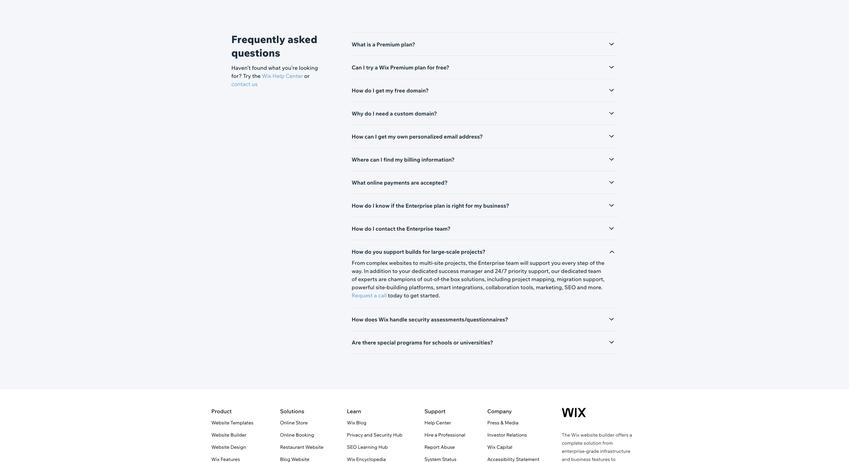 Task type: vqa. For each thing, say whether or not it's contained in the screenshot.
How do you support builds for large-scale projects?
yes



Task type: locate. For each thing, give the bounding box(es) containing it.
press & media
[[488, 420, 519, 426]]

a inside from complex websites to multi-site projects, the enterprise team will support you every step of the way. in addition to your dedicated success manager and 24/7 priority support, our dedicated team of experts are champions of out-of-the box solutions, including project mapping, migration support, powerful site-building platforms, smart integrations, collaboration tools, marketing, seo and more. request a call today to get started.
[[374, 292, 377, 299]]

domain?
[[407, 87, 429, 94], [415, 110, 437, 117]]

premium left plan?
[[377, 41, 400, 48]]

3 how from the top
[[352, 203, 364, 209]]

wix down "found"
[[262, 73, 271, 79]]

do for get
[[365, 87, 372, 94]]

my left free
[[386, 87, 394, 94]]

seo down migration
[[565, 284, 576, 291]]

call
[[378, 292, 387, 299]]

wix right try
[[379, 64, 389, 71]]

contact inside try the wix help center or contact us
[[232, 81, 251, 88]]

0 vertical spatial is
[[367, 41, 371, 48]]

what online payments are accepted?
[[352, 179, 448, 186]]

dedicated up migration
[[561, 268, 587, 275]]

what
[[352, 41, 366, 48], [352, 179, 366, 186]]

website down website builder
[[211, 445, 230, 451]]

the up smart
[[441, 276, 450, 283]]

2 do from the top
[[365, 110, 372, 117]]

investor relations link
[[488, 431, 527, 440]]

what up can
[[352, 41, 366, 48]]

capital
[[497, 445, 513, 451]]

and inside the wix website builder offers a complete solution from enterprise-grade infrastructure and business features
[[562, 457, 571, 463]]

1 vertical spatial can
[[370, 156, 380, 163]]

the up how do you support builds for large-scale projects?
[[397, 226, 405, 232]]

solutions
[[280, 408, 304, 415]]

0 vertical spatial to
[[413, 260, 419, 267]]

can
[[365, 133, 374, 140], [370, 156, 380, 163]]

2 vertical spatial enterprise
[[478, 260, 505, 267]]

a right offers
[[630, 432, 633, 439]]

builder
[[599, 432, 615, 439]]

0 horizontal spatial seo
[[347, 445, 357, 451]]

what left online
[[352, 179, 366, 186]]

4 how from the top
[[352, 226, 364, 232]]

website for website templates
[[211, 420, 230, 426]]

seo down privacy
[[347, 445, 357, 451]]

my left business?
[[475, 203, 482, 209]]

smart
[[436, 284, 451, 291]]

experts
[[358, 276, 378, 283]]

how for how do i know if the enterprise plan is right for my business?
[[352, 203, 364, 209]]

get for can
[[378, 133, 387, 140]]

to left your
[[393, 268, 398, 275]]

my left own
[[388, 133, 396, 140]]

domain? for why do i need a custom domain?
[[415, 110, 437, 117]]

my for free
[[386, 87, 394, 94]]

0 vertical spatial what
[[352, 41, 366, 48]]

solutions,
[[461, 276, 486, 283]]

domain? right custom
[[415, 110, 437, 117]]

a inside the wix website builder offers a complete solution from enterprise-grade infrastructure and business features
[[630, 432, 633, 439]]

website builder link
[[211, 431, 247, 440]]

wix right does
[[379, 316, 389, 323]]

1 horizontal spatial you
[[552, 260, 561, 267]]

1 vertical spatial team
[[589, 268, 602, 275]]

1 do from the top
[[365, 87, 372, 94]]

1 vertical spatial contact
[[376, 226, 396, 232]]

0 horizontal spatial or
[[304, 73, 310, 79]]

1 vertical spatial domain?
[[415, 110, 437, 117]]

support
[[425, 408, 446, 415]]

0 vertical spatial premium
[[377, 41, 400, 48]]

a right 'hire'
[[435, 432, 438, 439]]

&
[[501, 420, 504, 426]]

1 horizontal spatial are
[[411, 179, 420, 186]]

handle
[[390, 316, 408, 323]]

get for do
[[376, 87, 385, 94]]

step
[[578, 260, 589, 267]]

team up "priority"
[[506, 260, 519, 267]]

1 vertical spatial support
[[530, 260, 550, 267]]

of down way.
[[352, 276, 357, 283]]

a right try
[[375, 64, 378, 71]]

looking
[[299, 64, 318, 71]]

1 online from the top
[[280, 420, 295, 426]]

support inside from complex websites to multi-site projects, the enterprise team will support you every step of the way. in addition to your dedicated success manager and 24/7 priority support, our dedicated team of experts are champions of out-of-the box solutions, including project mapping, migration support, powerful site-building platforms, smart integrations, collaboration tools, marketing, seo and more. request a call today to get started.
[[530, 260, 550, 267]]

how for how can i get my own personalized email address?
[[352, 133, 364, 140]]

1 horizontal spatial help
[[425, 420, 435, 426]]

can for where
[[370, 156, 380, 163]]

right
[[452, 203, 465, 209]]

website inside 'restaurant website' link
[[306, 445, 324, 451]]

2 dedicated from the left
[[561, 268, 587, 275]]

0 horizontal spatial dedicated
[[412, 268, 438, 275]]

online up restaurant
[[280, 432, 295, 439]]

website inside website builder link
[[211, 432, 230, 439]]

1 vertical spatial are
[[379, 276, 387, 283]]

to
[[413, 260, 419, 267], [393, 268, 398, 275], [404, 292, 409, 299]]

0 vertical spatial are
[[411, 179, 420, 186]]

how do i get my free domain?
[[352, 87, 429, 94]]

0 horizontal spatial team
[[506, 260, 519, 267]]

website down booking
[[306, 445, 324, 451]]

website up website design
[[211, 432, 230, 439]]

the inside try the wix help center or contact us
[[252, 73, 261, 79]]

a up try
[[373, 41, 376, 48]]

press
[[488, 420, 500, 426]]

get left own
[[378, 133, 387, 140]]

wix inside try the wix help center or contact us
[[262, 73, 271, 79]]

learning
[[358, 445, 378, 451]]

website inside website templates link
[[211, 420, 230, 426]]

plan left free? at the top of the page
[[415, 64, 426, 71]]

my right find
[[395, 156, 403, 163]]

where can i find my billing information?
[[352, 156, 455, 163]]

1 vertical spatial is
[[447, 203, 451, 209]]

restaurant website link
[[280, 444, 324, 452]]

how for how do i contact the enterprise team?
[[352, 226, 364, 232]]

support right will on the right bottom
[[530, 260, 550, 267]]

1 horizontal spatial or
[[454, 340, 459, 346]]

3 do from the top
[[365, 203, 372, 209]]

1 vertical spatial seo
[[347, 445, 357, 451]]

1 dedicated from the left
[[412, 268, 438, 275]]

and down enterprise-
[[562, 457, 571, 463]]

0 vertical spatial get
[[376, 87, 385, 94]]

is up try
[[367, 41, 371, 48]]

get down platforms,
[[411, 292, 419, 299]]

0 vertical spatial enterprise
[[406, 203, 433, 209]]

try
[[366, 64, 374, 71]]

team down step
[[589, 268, 602, 275]]

website
[[211, 420, 230, 426], [211, 432, 230, 439], [211, 445, 230, 451], [306, 445, 324, 451]]

can left find
[[370, 156, 380, 163]]

0 vertical spatial help
[[273, 73, 285, 79]]

0 horizontal spatial you
[[373, 249, 383, 255]]

started.
[[420, 292, 440, 299]]

special
[[378, 340, 396, 346]]

hub down the security
[[379, 445, 388, 451]]

0 vertical spatial center
[[286, 73, 303, 79]]

how does wix handle security assessments/questionnaires?
[[352, 316, 509, 323]]

find
[[384, 156, 394, 163]]

2 online from the top
[[280, 432, 295, 439]]

or right schools
[[454, 340, 459, 346]]

0 vertical spatial domain?
[[407, 87, 429, 94]]

for left free? at the top of the page
[[427, 64, 435, 71]]

and up learning at the left
[[364, 432, 373, 439]]

1 horizontal spatial dedicated
[[561, 268, 587, 275]]

wix up complete
[[572, 432, 580, 439]]

the up manager in the right of the page
[[469, 260, 477, 267]]

1 horizontal spatial is
[[447, 203, 451, 209]]

how for how do you support builds for large-scale projects?
[[352, 249, 364, 255]]

universities?
[[460, 340, 493, 346]]

1 horizontal spatial support
[[530, 260, 550, 267]]

2 vertical spatial to
[[404, 292, 409, 299]]

0 vertical spatial or
[[304, 73, 310, 79]]

2 vertical spatial get
[[411, 292, 419, 299]]

get left free
[[376, 87, 385, 94]]

support,
[[529, 268, 550, 275], [583, 276, 605, 283]]

the
[[252, 73, 261, 79], [396, 203, 405, 209], [397, 226, 405, 232], [469, 260, 477, 267], [597, 260, 605, 267], [441, 276, 450, 283]]

online for online store
[[280, 420, 295, 426]]

enterprise left the team?
[[407, 226, 434, 232]]

a left "call"
[[374, 292, 377, 299]]

do for need
[[365, 110, 372, 117]]

0 horizontal spatial help
[[273, 73, 285, 79]]

for left schools
[[424, 340, 431, 346]]

0 vertical spatial you
[[373, 249, 383, 255]]

1 horizontal spatial center
[[436, 420, 451, 426]]

today
[[388, 292, 403, 299]]

i for why do i need a custom domain?
[[373, 110, 375, 117]]

security
[[409, 316, 430, 323]]

help down what
[[273, 73, 285, 79]]

of
[[590, 260, 595, 267], [352, 276, 357, 283], [418, 276, 423, 283]]

1 vertical spatial online
[[280, 432, 295, 439]]

0 horizontal spatial contact
[[232, 81, 251, 88]]

blog
[[356, 420, 367, 426]]

center inside try the wix help center or contact us
[[286, 73, 303, 79]]

2 how from the top
[[352, 133, 364, 140]]

1 vertical spatial you
[[552, 260, 561, 267]]

of up platforms,
[[418, 276, 423, 283]]

to right 'today' at the bottom left
[[404, 292, 409, 299]]

premium up free
[[390, 64, 414, 71]]

do
[[365, 87, 372, 94], [365, 110, 372, 117], [365, 203, 372, 209], [365, 226, 372, 232], [365, 249, 372, 255]]

are up site-
[[379, 276, 387, 283]]

infrastructure
[[601, 449, 631, 455]]

what for what online payments are accepted?
[[352, 179, 366, 186]]

0 vertical spatial hub
[[393, 432, 403, 439]]

team
[[506, 260, 519, 267], [589, 268, 602, 275]]

0 vertical spatial support
[[384, 249, 404, 255]]

support up the websites
[[384, 249, 404, 255]]

0 horizontal spatial center
[[286, 73, 303, 79]]

enterprise up 24/7
[[478, 260, 505, 267]]

booking
[[296, 432, 314, 439]]

center down you're
[[286, 73, 303, 79]]

way.
[[352, 268, 363, 275]]

1 vertical spatial to
[[393, 268, 398, 275]]

your
[[399, 268, 411, 275]]

help inside try the wix help center or contact us
[[273, 73, 285, 79]]

wix blog
[[347, 420, 367, 426]]

1 horizontal spatial seo
[[565, 284, 576, 291]]

collaboration
[[486, 284, 520, 291]]

domain? right free
[[407, 87, 429, 94]]

0 vertical spatial contact
[[232, 81, 251, 88]]

website down product
[[211, 420, 230, 426]]

4 do from the top
[[365, 226, 372, 232]]

how can i get my own personalized email address?
[[352, 133, 483, 140]]

dedicated down the multi-
[[412, 268, 438, 275]]

support, up mapping,
[[529, 268, 550, 275]]

address?
[[459, 133, 483, 140]]

0 horizontal spatial hub
[[379, 445, 388, 451]]

can up where
[[365, 133, 374, 140]]

personalized
[[409, 133, 443, 140]]

are there special programs for schools or universities?
[[352, 340, 493, 346]]

support, up "more."
[[583, 276, 605, 283]]

5 do from the top
[[365, 249, 372, 255]]

1 how from the top
[[352, 87, 364, 94]]

6 how from the top
[[352, 316, 364, 323]]

team?
[[435, 226, 451, 232]]

1 vertical spatial plan
[[434, 203, 445, 209]]

is left right
[[447, 203, 451, 209]]

1 vertical spatial or
[[454, 340, 459, 346]]

including
[[487, 276, 511, 283]]

or down looking at the left of page
[[304, 73, 310, 79]]

from complex websites to multi-site projects, the enterprise team will support you every step of the way. in addition to your dedicated success manager and 24/7 priority support, our dedicated team of experts are champions of out-of-the box solutions, including project mapping, migration support, powerful site-building platforms, smart integrations, collaboration tools, marketing, seo and more. request a call today to get started.
[[352, 260, 605, 299]]

wix left capital
[[488, 445, 496, 451]]

5 how from the top
[[352, 249, 364, 255]]

contact down know
[[376, 226, 396, 232]]

support
[[384, 249, 404, 255], [530, 260, 550, 267]]

how for how does wix handle security assessments/questionnaires?
[[352, 316, 364, 323]]

1 horizontal spatial team
[[589, 268, 602, 275]]

2 horizontal spatial to
[[413, 260, 419, 267]]

1 vertical spatial help
[[425, 420, 435, 426]]

are right payments
[[411, 179, 420, 186]]

complex
[[366, 260, 388, 267]]

enterprise inside from complex websites to multi-site projects, the enterprise team will support you every step of the way. in addition to your dedicated success manager and 24/7 priority support, our dedicated team of experts are champions of out-of-the box solutions, including project mapping, migration support, powerful site-building platforms, smart integrations, collaboration tools, marketing, seo and more. request a call today to get started.
[[478, 260, 505, 267]]

enterprise
[[406, 203, 433, 209], [407, 226, 434, 232], [478, 260, 505, 267]]

i for how do i contact the enterprise team?
[[373, 226, 375, 232]]

integrations,
[[452, 284, 485, 291]]

1 horizontal spatial support,
[[583, 276, 605, 283]]

1 vertical spatial what
[[352, 179, 366, 186]]

frequently
[[232, 33, 286, 46]]

for
[[427, 64, 435, 71], [466, 203, 473, 209], [423, 249, 430, 255], [424, 340, 431, 346]]

0 vertical spatial online
[[280, 420, 295, 426]]

site
[[435, 260, 444, 267]]

of right step
[[590, 260, 595, 267]]

enterprise right if
[[406, 203, 433, 209]]

0 vertical spatial seo
[[565, 284, 576, 291]]

1 vertical spatial enterprise
[[407, 226, 434, 232]]

online
[[367, 179, 383, 186]]

request
[[352, 292, 373, 299]]

wix capital link
[[488, 444, 513, 452]]

1 what from the top
[[352, 41, 366, 48]]

get
[[376, 87, 385, 94], [378, 133, 387, 140], [411, 292, 419, 299]]

why
[[352, 110, 364, 117]]

how do you support builds for large-scale projects?
[[352, 249, 486, 255]]

are
[[411, 179, 420, 186], [379, 276, 387, 283]]

you up our
[[552, 260, 561, 267]]

0 vertical spatial can
[[365, 133, 374, 140]]

2 what from the top
[[352, 179, 366, 186]]

you up complex
[[373, 249, 383, 255]]

1 horizontal spatial hub
[[393, 432, 403, 439]]

website inside website design link
[[211, 445, 230, 451]]

the up us on the left
[[252, 73, 261, 79]]

for?
[[232, 73, 242, 79]]

online booking link
[[280, 431, 314, 440]]

mapping,
[[532, 276, 556, 283]]

hub right the security
[[393, 432, 403, 439]]

0 vertical spatial plan
[[415, 64, 426, 71]]

contact down for?
[[232, 81, 251, 88]]

0 horizontal spatial are
[[379, 276, 387, 283]]

seo learning hub link
[[347, 444, 388, 452]]

seo
[[565, 284, 576, 291], [347, 445, 357, 451]]

online down solutions
[[280, 420, 295, 426]]

website design
[[211, 445, 246, 451]]

premium
[[377, 41, 400, 48], [390, 64, 414, 71]]

1 vertical spatial get
[[378, 133, 387, 140]]

center up hire a professional at the bottom
[[436, 420, 451, 426]]

website
[[581, 432, 598, 439]]

1 vertical spatial support,
[[583, 276, 605, 283]]

help up 'hire'
[[425, 420, 435, 426]]

to left the multi-
[[413, 260, 419, 267]]

i for how can i get my own personalized email address?
[[375, 133, 377, 140]]

1 horizontal spatial contact
[[376, 226, 396, 232]]

and inside the privacy and security hub link
[[364, 432, 373, 439]]

plan left right
[[434, 203, 445, 209]]

0 vertical spatial support,
[[529, 268, 550, 275]]



Task type: describe. For each thing, give the bounding box(es) containing it.
schools
[[432, 340, 452, 346]]

the right if
[[396, 203, 405, 209]]

us
[[252, 81, 258, 88]]

templates
[[231, 420, 254, 426]]

report abuse link
[[425, 444, 455, 452]]

building
[[387, 284, 408, 291]]

you inside from complex websites to multi-site projects, the enterprise team will support you every step of the way. in addition to your dedicated success manager and 24/7 priority support, our dedicated team of experts are champions of out-of-the box solutions, including project mapping, migration support, powerful site-building platforms, smart integrations, collaboration tools, marketing, seo and more. request a call today to get started.
[[552, 260, 561, 267]]

builder
[[231, 432, 247, 439]]

programs
[[397, 340, 422, 346]]

why do i need a custom domain?
[[352, 110, 437, 117]]

from
[[603, 441, 613, 447]]

0 horizontal spatial support,
[[529, 268, 550, 275]]

do for support
[[365, 249, 372, 255]]

projects,
[[445, 260, 468, 267]]

website for website design
[[211, 445, 230, 451]]

hire
[[425, 432, 434, 439]]

do for contact
[[365, 226, 372, 232]]

online store
[[280, 420, 308, 426]]

what for what is a premium plan?
[[352, 41, 366, 48]]

24/7
[[495, 268, 507, 275]]

every
[[562, 260, 576, 267]]

of-
[[434, 276, 441, 283]]

own
[[397, 133, 408, 140]]

try
[[243, 73, 251, 79]]

hire a professional link
[[425, 431, 466, 440]]

custom
[[394, 110, 414, 117]]

you're
[[282, 64, 298, 71]]

1 vertical spatial hub
[[379, 445, 388, 451]]

can i try a wix premium plan for free?
[[352, 64, 450, 71]]

abuse
[[441, 445, 455, 451]]

how do i contact the enterprise team?
[[352, 226, 451, 232]]

plan?
[[401, 41, 415, 48]]

0 vertical spatial team
[[506, 260, 519, 267]]

will
[[520, 260, 529, 267]]

relations
[[507, 432, 527, 439]]

are inside from complex websites to multi-site projects, the enterprise team will support you every step of the way. in addition to your dedicated success manager and 24/7 priority support, our dedicated team of experts are champions of out-of-the box solutions, including project mapping, migration support, powerful site-building platforms, smart integrations, collaboration tools, marketing, seo and more. request a call today to get started.
[[379, 276, 387, 283]]

frequently asked questions
[[232, 33, 318, 59]]

champions
[[388, 276, 416, 283]]

contact us link
[[232, 80, 258, 88]]

solution
[[584, 441, 602, 447]]

asked
[[288, 33, 318, 46]]

how do i know if the enterprise plan is right for my business?
[[352, 203, 510, 209]]

manager
[[460, 268, 483, 275]]

wix logo, homepage image
[[562, 408, 586, 418]]

try the wix help center or contact us
[[232, 73, 310, 88]]

wix blog link
[[347, 419, 367, 427]]

billing
[[404, 156, 421, 163]]

for up the multi-
[[423, 249, 430, 255]]

complete
[[562, 441, 583, 447]]

haven't
[[232, 64, 251, 71]]

0 horizontal spatial is
[[367, 41, 371, 48]]

my for billing
[[395, 156, 403, 163]]

online for online booking
[[280, 432, 295, 439]]

can for how
[[365, 133, 374, 140]]

my for own
[[388, 133, 396, 140]]

domain? for how do i get my free domain?
[[407, 87, 429, 94]]

the
[[562, 432, 571, 439]]

0 horizontal spatial of
[[352, 276, 357, 283]]

get inside from complex websites to multi-site projects, the enterprise team will support you every step of the way. in addition to your dedicated success manager and 24/7 priority support, our dedicated team of experts are champions of out-of-the box solutions, including project mapping, migration support, powerful site-building platforms, smart integrations, collaboration tools, marketing, seo and more. request a call today to get started.
[[411, 292, 419, 299]]

and left "more."
[[578, 284, 587, 291]]

online booking
[[280, 432, 314, 439]]

report abuse
[[425, 445, 455, 451]]

security
[[374, 432, 392, 439]]

wix left blog at the left of page
[[347, 420, 355, 426]]

1 horizontal spatial to
[[404, 292, 409, 299]]

powerful
[[352, 284, 375, 291]]

if
[[391, 203, 395, 209]]

privacy and security hub
[[347, 432, 403, 439]]

information?
[[422, 156, 455, 163]]

wix help center link
[[262, 72, 303, 80]]

media
[[505, 420, 519, 426]]

accepted?
[[421, 179, 448, 186]]

privacy
[[347, 432, 363, 439]]

2 horizontal spatial of
[[590, 260, 595, 267]]

product
[[211, 408, 232, 415]]

site-
[[376, 284, 387, 291]]

can
[[352, 64, 362, 71]]

i for how do i get my free domain?
[[373, 87, 375, 94]]

1 horizontal spatial of
[[418, 276, 423, 283]]

wix inside the wix website builder offers a complete solution from enterprise-grade infrastructure and business features
[[572, 432, 580, 439]]

0 horizontal spatial to
[[393, 268, 398, 275]]

payments
[[384, 179, 410, 186]]

haven't found what you're looking for?
[[232, 64, 318, 79]]

0 horizontal spatial support
[[384, 249, 404, 255]]

1 horizontal spatial plan
[[434, 203, 445, 209]]

website for website builder
[[211, 432, 230, 439]]

assessments/questionnaires?
[[431, 316, 509, 323]]

i for where can i find my billing information?
[[381, 156, 383, 163]]

email
[[444, 133, 458, 140]]

need
[[376, 110, 389, 117]]

business
[[572, 457, 591, 463]]

hire a professional
[[425, 432, 466, 439]]

restaurant website
[[280, 445, 324, 451]]

design
[[231, 445, 246, 451]]

there
[[362, 340, 376, 346]]

tools,
[[521, 284, 535, 291]]

platforms,
[[409, 284, 435, 291]]

investor relations
[[488, 432, 527, 439]]

website builder
[[211, 432, 247, 439]]

free
[[395, 87, 405, 94]]

investor
[[488, 432, 506, 439]]

learn
[[347, 408, 362, 415]]

do for know
[[365, 203, 372, 209]]

how for how do i get my free domain?
[[352, 87, 364, 94]]

wix capital
[[488, 445, 513, 451]]

1 vertical spatial premium
[[390, 64, 414, 71]]

business?
[[484, 203, 510, 209]]

priority
[[509, 268, 528, 275]]

what is a premium plan?
[[352, 41, 415, 48]]

our
[[552, 268, 560, 275]]

migration
[[557, 276, 582, 283]]

0 horizontal spatial plan
[[415, 64, 426, 71]]

box
[[451, 276, 460, 283]]

a right need
[[390, 110, 393, 117]]

and left 24/7
[[484, 268, 494, 275]]

the right step
[[597, 260, 605, 267]]

i for how do i know if the enterprise plan is right for my business?
[[373, 203, 375, 209]]

or inside try the wix help center or contact us
[[304, 73, 310, 79]]

are
[[352, 340, 361, 346]]

seo inside from complex websites to multi-site projects, the enterprise team will support you every step of the way. in addition to your dedicated success manager and 24/7 priority support, our dedicated team of experts are champions of out-of-the box solutions, including project mapping, migration support, powerful site-building platforms, smart integrations, collaboration tools, marketing, seo and more. request a call today to get started.
[[565, 284, 576, 291]]

for right right
[[466, 203, 473, 209]]

1 vertical spatial center
[[436, 420, 451, 426]]



